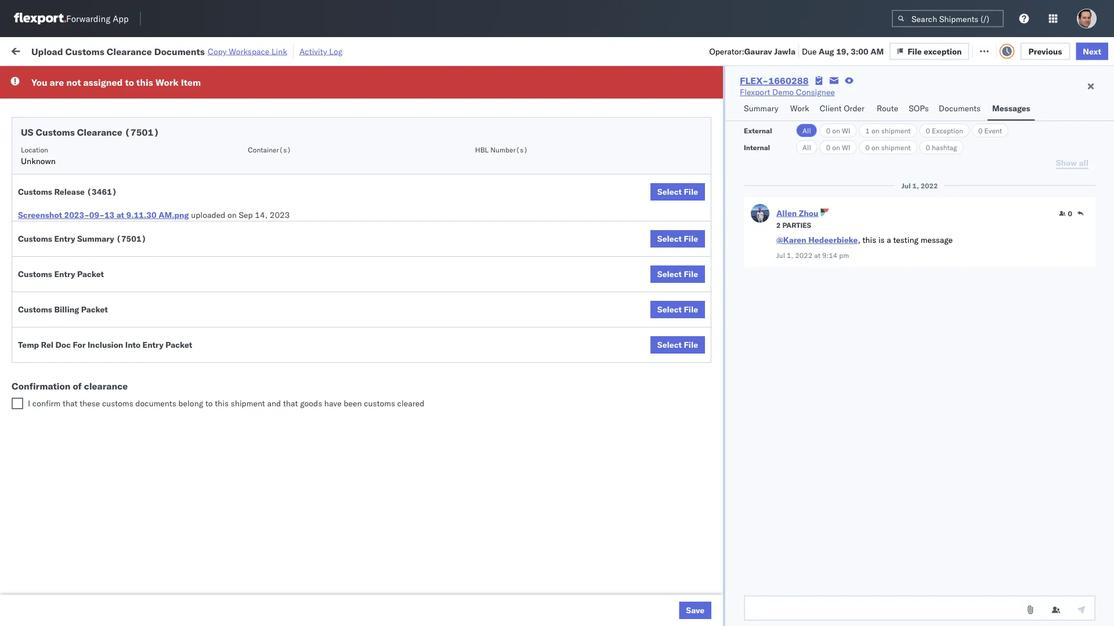 Task type: vqa. For each thing, say whether or not it's contained in the screenshot.
second 2001714 from the top
yes



Task type: locate. For each thing, give the bounding box(es) containing it.
schedule delivery appointment down not
[[27, 90, 143, 100]]

1 vertical spatial clearance
[[77, 127, 122, 138]]

feb left 21,
[[257, 218, 271, 228]]

resize handle column header for mode
[[438, 90, 452, 627]]

0 vertical spatial 2022
[[921, 181, 938, 190]]

flex-2150210 for 12:00 pm est, feb 25, 2023
[[681, 320, 741, 330]]

2 appointment from the top
[[95, 141, 143, 151]]

upload
[[31, 45, 63, 57], [27, 166, 53, 176], [27, 320, 53, 330]]

2 all from the top
[[803, 143, 811, 152]]

feb for confirm delivery link
[[253, 295, 267, 305]]

1 vertical spatial confirm pickup from los angeles, ca
[[27, 268, 165, 279]]

2 confirm from the top
[[27, 268, 56, 279]]

from down "09-"
[[86, 243, 103, 253]]

and
[[267, 399, 281, 409]]

work,
[[122, 72, 140, 81]]

pickup
[[63, 109, 88, 120], [63, 192, 88, 202], [58, 243, 84, 253], [58, 268, 84, 279], [63, 345, 88, 355], [63, 371, 88, 381], [63, 396, 88, 406]]

upload down location
[[27, 166, 53, 176]]

client order
[[820, 103, 865, 113]]

2 vertical spatial schedule pickup from los angeles, ca button
[[27, 396, 170, 408]]

entry down 2023-
[[54, 234, 75, 244]]

2 vertical spatial packet
[[166, 340, 192, 350]]

allen
[[777, 208, 797, 218]]

confirm pickup from los angeles, ca link down "09-"
[[27, 242, 165, 254]]

entry
[[54, 234, 75, 244], [54, 269, 75, 279], [143, 340, 164, 350]]

1 vertical spatial 3:00
[[198, 167, 216, 177]]

1 flxt00001977428a from the top
[[841, 192, 921, 203]]

clearance inside button
[[90, 166, 127, 176]]

schedule pickup from los angeles, ca for first schedule pickup from los angeles, ca button
[[27, 192, 170, 202]]

test
[[521, 90, 537, 100], [580, 116, 596, 126], [500, 167, 515, 177], [580, 167, 596, 177], [505, 218, 521, 228], [586, 218, 601, 228], [494, 295, 509, 305], [574, 295, 590, 305], [500, 320, 515, 330], [580, 320, 596, 330]]

schedule delivery appointment
[[27, 90, 143, 100], [27, 141, 143, 151], [27, 217, 143, 228]]

pm up uploaded
[[218, 167, 231, 177]]

1 horizontal spatial at
[[235, 45, 243, 55]]

confirm up confirm delivery
[[27, 268, 56, 279]]

0 vertical spatial flex-1911408
[[681, 244, 741, 254]]

flxt00001977428a for confirm pickup from los angeles, ca
[[841, 269, 921, 279]]

file for customs entry summary (7501)
[[684, 234, 698, 244]]

los for confirm pickup from los angeles, ca button associated with flex-1911408
[[105, 243, 118, 253]]

1 vertical spatial schedule delivery appointment link
[[27, 140, 143, 152]]

schedule pickup from los angeles international airport
[[27, 109, 154, 131]]

upload customs clearance documents copy workspace link
[[31, 45, 287, 57]]

this right belong
[[215, 399, 229, 409]]

documents up in
[[154, 45, 205, 57]]

3 schedule pickup from los angeles, ca from the top
[[27, 371, 170, 381]]

2 ocean from the top
[[378, 218, 401, 228]]

3:00 up 12:00
[[198, 295, 216, 305]]

schedule pickup from los angeles, ca for 1st schedule pickup from los angeles, ca button from the bottom of the page
[[27, 396, 170, 406]]

2 that from the left
[[283, 399, 298, 409]]

sops button
[[905, 98, 934, 121]]

confirm pickup from los angeles, ca link for flex-1977428
[[27, 268, 165, 279]]

13
[[104, 210, 115, 220]]

0 horizontal spatial numbers
[[761, 100, 790, 108]]

resize handle column header for deadline
[[315, 90, 328, 627]]

: left no in the top left of the page
[[267, 72, 269, 81]]

1 horizontal spatial jul
[[902, 181, 911, 190]]

12:00 pm est, feb 25, 2023
[[198, 320, 308, 330]]

2 flex-2060357 from the top
[[681, 550, 741, 560]]

los inside 'schedule pickup from los angeles international airport'
[[109, 109, 122, 120]]

3 maeu1234567 from the top
[[761, 269, 820, 279]]

ocean for otter products - test account
[[378, 90, 401, 100]]

3 appointment from the top
[[95, 217, 143, 228]]

1 schedule delivery appointment from the top
[[27, 90, 143, 100]]

2023
[[284, 90, 304, 100], [283, 116, 303, 126], [283, 141, 303, 152], [283, 167, 303, 177], [270, 210, 290, 220], [288, 218, 308, 228], [284, 295, 304, 305], [288, 320, 308, 330], [280, 397, 300, 407]]

all for external
[[803, 126, 811, 135]]

1 vertical spatial ocean lcl
[[378, 218, 418, 228]]

select file button for customs billing packet
[[651, 301, 705, 319]]

4 select file button from the top
[[651, 301, 705, 319]]

0 vertical spatial 3:30
[[198, 116, 216, 126]]

3:00 right 19,
[[851, 46, 869, 56]]

los left angeles
[[109, 109, 122, 120]]

numbers inside container numbers
[[761, 100, 790, 108]]

feb for 10:30 pm est, feb 21, 2023 'schedule delivery appointment' link
[[257, 218, 271, 228]]

appointment for 2:59 am est, feb 17, 2023
[[95, 90, 143, 100]]

1 vertical spatial schedule pickup from los angeles, ca button
[[27, 370, 170, 383]]

est, up 12:00 pm est, feb 25, 2023
[[233, 295, 251, 305]]

2 vertical spatial confirm
[[27, 294, 56, 304]]

pm right 12:00
[[223, 320, 236, 330]]

documents inside "documents" 'button'
[[939, 103, 981, 113]]

1 horizontal spatial bookings
[[538, 295, 572, 305]]

air for 3:30 pm est, feb 17, 2023
[[378, 116, 388, 126]]

schedule pickup from los angeles, ca button up these
[[27, 370, 170, 383]]

: for snoozed
[[267, 72, 269, 81]]

client inside client name button
[[458, 95, 477, 104]]

2 otter from the left
[[538, 90, 557, 100]]

summary down "09-"
[[77, 234, 114, 244]]

ocean lcl for otter
[[378, 90, 418, 100]]

feb down 3:00 am est, feb 25, 2023
[[257, 320, 271, 330]]

0 vertical spatial flex-2097290
[[681, 473, 741, 484]]

0 vertical spatial 2097290
[[706, 473, 741, 484]]

pm for schedule delivery appointment
[[223, 218, 236, 228]]

25, down 3:00 am est, feb 25, 2023
[[273, 320, 286, 330]]

documents up exception
[[939, 103, 981, 113]]

None checkbox
[[12, 398, 23, 410]]

0 vertical spatial 3:30 pm est, feb 17, 2023
[[198, 116, 303, 126]]

2 1911466 from the top
[[706, 397, 741, 407]]

air for 3:00 pm est, feb 20, 2023
[[378, 167, 388, 177]]

1 maeu1234567 from the top
[[761, 192, 820, 202]]

numbers
[[883, 95, 912, 104], [761, 100, 790, 108]]

id
[[677, 95, 684, 104]]

rel
[[41, 340, 53, 350]]

next button
[[1076, 43, 1109, 60]]

los down customs entry summary (7501)
[[105, 268, 118, 279]]

0 vertical spatial 17,
[[269, 90, 282, 100]]

select file for customs entry packet
[[658, 269, 698, 279]]

of right proof
[[77, 320, 84, 330]]

0 vertical spatial all
[[803, 126, 811, 135]]

1 vertical spatial jul
[[777, 251, 785, 260]]

am for 3:00 am est, feb 25, 2023
[[218, 295, 231, 305]]

0 vertical spatial confirm pickup from los angeles, ca button
[[27, 242, 165, 255]]

2:59 for 2:59 am est, feb 17, 2023
[[198, 90, 216, 100]]

confirm pickup from los angeles, ca button for flex-1977428
[[27, 268, 165, 281]]

workitem
[[13, 95, 43, 104]]

1 vertical spatial ocean fcl
[[378, 397, 418, 407]]

upload inside upload customs clearance documents link
[[27, 166, 53, 176]]

1 1911408 from the top
[[706, 244, 741, 254]]

los for confirm pickup from los angeles, ca button corresponding to flex-1977428
[[105, 268, 118, 279]]

2150210
[[706, 167, 741, 177], [706, 320, 741, 330]]

1 flex-1977428 from the top
[[681, 192, 741, 203]]

workitem button
[[7, 92, 180, 104]]

2 vertical spatial schedule delivery appointment button
[[27, 217, 143, 230]]

otter left name
[[458, 90, 477, 100]]

21,
[[273, 218, 286, 228]]

0 vertical spatial shipment
[[882, 126, 911, 135]]

4 flex-2060357 from the top
[[681, 601, 741, 611]]

container numbers
[[761, 90, 792, 108]]

lcl for otter products - test account
[[403, 90, 418, 100]]

(7501) down "9.11.30"
[[116, 234, 146, 244]]

2001714 left internal
[[706, 141, 741, 152]]

1 horizontal spatial numbers
[[883, 95, 912, 104]]

customs down clearance at bottom left
[[102, 399, 133, 409]]

summary
[[744, 103, 779, 113], [77, 234, 114, 244]]

1 horizontal spatial 1,
[[913, 181, 919, 190]]

confirm pickup from los angeles, ca link down customs entry summary (7501)
[[27, 268, 165, 279]]

3 1977428 from the top
[[706, 269, 741, 279]]

los down inclusion
[[109, 371, 122, 381]]

schedule down you
[[27, 90, 61, 100]]

appointment for 10:30 pm est, feb 21, 2023
[[95, 217, 143, 228]]

delivery up billing
[[58, 294, 88, 304]]

1 vertical spatial flex-1977428
[[681, 218, 741, 228]]

flex-2001714 down flex id button
[[681, 116, 741, 126]]

2 schedule from the top
[[27, 109, 61, 120]]

3 air from the top
[[378, 320, 388, 330]]

3 schedule delivery appointment link from the top
[[27, 217, 143, 228]]

integration for 3:00 pm est, feb 20, 2023
[[538, 167, 578, 177]]

1 select file from the top
[[658, 187, 698, 197]]

1 lcl from the top
[[403, 90, 418, 100]]

client left order
[[820, 103, 842, 113]]

on
[[289, 45, 298, 55], [833, 126, 840, 135], [872, 126, 880, 135], [833, 143, 840, 152], [872, 143, 880, 152], [228, 210, 237, 220]]

my work
[[12, 42, 63, 58]]

save
[[686, 606, 705, 616]]

5 select file from the top
[[658, 340, 698, 350]]

schedule up screenshot
[[27, 192, 61, 202]]

1 vertical spatial 2097290
[[706, 499, 741, 509]]

confirm pickup from los angeles, ca link for flex-1911408
[[27, 242, 165, 254]]

1, up testing
[[913, 181, 919, 190]]

resize handle column header for container numbers
[[822, 90, 835, 627]]

schedule up confirm
[[27, 371, 61, 381]]

4 flex-1911466 from the top
[[681, 448, 741, 458]]

schedule down confirmation
[[27, 396, 61, 406]]

3:30 pm est, feb 17, 2023 up 3:00 pm est, feb 20, 2023
[[198, 141, 303, 152]]

1 vertical spatial flex-1911408
[[681, 295, 741, 305]]

2 customs from the left
[[364, 399, 395, 409]]

2 vertical spatial air
[[378, 320, 388, 330]]

customs entry packet
[[18, 269, 104, 279]]

air for 12:00 pm est, feb 25, 2023
[[378, 320, 388, 330]]

1 vertical spatial 2001714
[[706, 141, 741, 152]]

1 confirm pickup from los angeles, ca button from the top
[[27, 242, 165, 255]]

zhou
[[799, 208, 819, 218]]

route
[[877, 103, 899, 113]]

from right for
[[90, 345, 107, 355]]

operator
[[996, 95, 1024, 104]]

2 select file from the top
[[658, 234, 698, 244]]

of inside button
[[77, 320, 84, 330]]

2 all button from the top
[[796, 140, 818, 154]]

2 vertical spatial schedule delivery appointment
[[27, 217, 143, 228]]

consignee inside flexport demo consignee link
[[796, 87, 835, 97]]

workspace
[[229, 46, 270, 56]]

0 horizontal spatial customs
[[102, 399, 133, 409]]

operator: gaurav jawla
[[710, 46, 796, 56]]

pickup up airport
[[63, 109, 88, 120]]

entry right into
[[143, 340, 164, 350]]

customs up location
[[36, 127, 75, 138]]

2 vertical spatial work
[[790, 103, 810, 113]]

shipment up 0 on shipment
[[882, 126, 911, 135]]

to right belong
[[205, 399, 213, 409]]

2 vertical spatial entry
[[143, 340, 164, 350]]

otter for otter products, llc
[[538, 90, 557, 100]]

1 vertical spatial 3:30 pm est, feb 17, 2023
[[198, 141, 303, 152]]

schedule pickup from los angeles, ca link for second schedule pickup from los angeles, ca button from the bottom of the page
[[27, 370, 170, 382]]

los down clearance at bottom left
[[109, 396, 122, 406]]

1 flex-2001714 from the top
[[681, 116, 741, 126]]

0 horizontal spatial 1,
[[787, 251, 794, 260]]

1 ocean fcl from the top
[[378, 295, 418, 305]]

schedule down proof
[[27, 345, 61, 355]]

file for temp rel doc for inclusion into entry packet
[[684, 340, 698, 350]]

mawb1234
[[841, 116, 887, 126], [841, 141, 887, 152]]

0 vertical spatial all button
[[796, 124, 818, 138]]

flexport demo consignee
[[740, 87, 835, 97]]

1 vertical spatial 17,
[[268, 116, 281, 126]]

6 schedule from the top
[[27, 345, 61, 355]]

2
[[777, 221, 781, 230]]

1 : from the left
[[83, 72, 85, 81]]

confirm up customs entry packet
[[27, 243, 56, 253]]

feb for upload proof of delivery link
[[257, 320, 271, 330]]

4 schedule pickup from los angeles, ca link from the top
[[27, 396, 170, 407]]

25, up 12:00 pm est, feb 25, 2023
[[269, 295, 282, 305]]

0 horizontal spatial this
[[136, 77, 153, 88]]

(7501) for us customs clearance (7501)
[[125, 127, 159, 138]]

1 ocean from the top
[[378, 90, 401, 100]]

4 ocean from the top
[[378, 397, 401, 407]]

container
[[761, 90, 792, 99]]

1 vertical spatial schedule delivery appointment
[[27, 141, 143, 151]]

select file button for temp rel doc for inclusion into entry packet
[[651, 337, 705, 354]]

lcl for honeywell - test account
[[403, 218, 418, 228]]

file
[[917, 45, 931, 55], [908, 46, 922, 56], [684, 187, 698, 197], [684, 234, 698, 244], [684, 269, 698, 279], [684, 305, 698, 315], [684, 340, 698, 350]]

previous button
[[1021, 43, 1071, 60]]

8 resize handle column header from the left
[[822, 90, 835, 627]]

2 fcl from the top
[[403, 397, 418, 407]]

0 vertical spatial documents
[[154, 45, 205, 57]]

: right not
[[83, 72, 85, 81]]

at left 9:14
[[815, 251, 821, 260]]

that down confirmation of clearance
[[63, 399, 78, 409]]

packet down customs entry summary (7501)
[[77, 269, 104, 279]]

3 flex-1977428 from the top
[[681, 269, 741, 279]]

container numbers button
[[755, 88, 824, 109]]

1 schedule pickup from los angeles, ca link from the top
[[27, 191, 170, 203]]

1 horizontal spatial otter
[[538, 90, 557, 100]]

2 confirm pickup from los angeles, ca link from the top
[[27, 268, 165, 279]]

1 schedule pickup from los angeles, ca from the top
[[27, 192, 170, 202]]

1 horizontal spatial client
[[820, 103, 842, 113]]

external
[[744, 126, 772, 135]]

confirm pickup from los angeles, ca
[[27, 243, 165, 253], [27, 268, 165, 279]]

llc
[[597, 90, 611, 100]]

0 vertical spatial 0 on wi
[[826, 126, 851, 135]]

1 vertical spatial appointment
[[95, 141, 143, 151]]

shipment for 1 on shipment
[[882, 126, 911, 135]]

at inside @karen hedeerbieke , this is a testing message jul 1, 2022 at 9:14 pm
[[815, 251, 821, 260]]

0 vertical spatial ocean lcl
[[378, 90, 418, 100]]

import work
[[98, 45, 146, 55]]

2:59 right documents
[[198, 397, 216, 407]]

2 flxt00001977428a from the top
[[841, 269, 921, 279]]

1 vertical spatial 2150210
[[706, 320, 741, 330]]

flex-1919147 button
[[662, 343, 743, 359], [662, 343, 743, 359]]

1 vertical spatial at
[[117, 210, 124, 220]]

1 otter from the left
[[458, 90, 477, 100]]

2 resize handle column header from the left
[[315, 90, 328, 627]]

1 all button from the top
[[796, 124, 818, 138]]

schedule delivery appointment link
[[27, 89, 143, 101], [27, 140, 143, 152], [27, 217, 143, 228]]

0 vertical spatial schedule delivery appointment button
[[27, 89, 143, 102]]

1 vertical spatial confirm pickup from los angeles, ca button
[[27, 268, 165, 281]]

@karen hedeerbieke , this is a testing message jul 1, 2022 at 9:14 pm
[[777, 235, 953, 260]]

3:00 for bookings test consignee
[[198, 295, 216, 305]]

unknown
[[21, 156, 56, 166]]

customs
[[102, 399, 133, 409], [364, 399, 395, 409]]

at left risk
[[235, 45, 243, 55]]

otter
[[458, 90, 477, 100], [538, 90, 557, 100]]

est, down 3:00 am est, feb 25, 2023
[[238, 320, 255, 330]]

this right for
[[136, 77, 153, 88]]

schedule delivery appointment down us customs clearance (7501)
[[27, 141, 143, 151]]

0 vertical spatial 1977428
[[706, 192, 741, 203]]

2 flex-1911466 from the top
[[681, 397, 741, 407]]

1 vertical spatial wi
[[842, 143, 851, 152]]

0 vertical spatial upload
[[31, 45, 63, 57]]

3 schedule pickup from los angeles, ca link from the top
[[27, 370, 170, 382]]

2 : from the left
[[267, 72, 269, 81]]

2 air from the top
[[378, 167, 388, 177]]

angeles
[[125, 109, 154, 120]]

2 select file button from the top
[[651, 230, 705, 248]]

at
[[235, 45, 243, 55], [117, 210, 124, 220], [815, 251, 821, 260]]

ocean lcl for honeywell
[[378, 218, 418, 228]]

delivery down us customs clearance (7501)
[[63, 141, 93, 151]]

4 resize handle column header from the left
[[438, 90, 452, 627]]

confirm inside button
[[27, 294, 56, 304]]

2 wi from the top
[[842, 143, 851, 152]]

sops
[[909, 103, 929, 113]]

0 vertical spatial work
[[126, 45, 146, 55]]

confirm pickup from los angeles, ca down customs entry summary (7501)
[[27, 268, 165, 279]]

2:59 down item
[[198, 90, 216, 100]]

2 confirm pickup from los angeles, ca from the top
[[27, 268, 165, 279]]

select
[[658, 187, 682, 197], [658, 234, 682, 244], [658, 269, 682, 279], [658, 305, 682, 315], [658, 340, 682, 350]]

flex
[[662, 95, 675, 104]]

client
[[458, 95, 477, 104], [820, 103, 842, 113]]

flex-1660288 link
[[740, 75, 809, 86]]

2 select from the top
[[658, 234, 682, 244]]

schedule delivery appointment link for 10:30 pm est, feb 21, 2023
[[27, 217, 143, 228]]

0 vertical spatial 1911408
[[706, 244, 741, 254]]

western
[[638, 116, 668, 126]]

los down 13
[[105, 243, 118, 253]]

0 vertical spatial clearance
[[107, 45, 152, 57]]

resize handle column header
[[177, 90, 191, 627], [315, 90, 328, 627], [358, 90, 372, 627], [438, 90, 452, 627], [519, 90, 532, 627], [642, 90, 656, 627], [741, 90, 755, 627], [822, 90, 835, 627], [976, 90, 990, 627], [1056, 90, 1070, 627], [1094, 90, 1108, 627]]

1 horizontal spatial to
[[205, 399, 213, 409]]

this
[[136, 77, 153, 88], [863, 235, 877, 245], [215, 399, 229, 409]]

None text field
[[744, 596, 1096, 622]]

1 vertical spatial mawb1234
[[841, 141, 887, 152]]

shipment left 3,
[[231, 399, 265, 409]]

0 horizontal spatial honeywell
[[458, 218, 496, 228]]

work button
[[786, 98, 815, 121]]

file for customs release (3461)
[[684, 187, 698, 197]]

packet
[[77, 269, 104, 279], [81, 305, 108, 315], [166, 340, 192, 350]]

flex-1977428 for confirm pickup from los angeles, ca
[[681, 269, 741, 279]]

select for customs billing packet
[[658, 305, 682, 315]]

schedule pickup from los angeles, ca button down clearance at bottom left
[[27, 396, 170, 408]]

3:30 pm est, feb 17, 2023 down the deadline button
[[198, 116, 303, 126]]

customs billing packet
[[18, 305, 108, 315]]

1 2150210 from the top
[[706, 167, 741, 177]]

2022 down @karen
[[795, 251, 813, 260]]

3 confirm from the top
[[27, 294, 56, 304]]

schedule up unknown
[[27, 141, 61, 151]]

select for temp rel doc for inclusion into entry packet
[[658, 340, 682, 350]]

0 vertical spatial flex-2001714
[[681, 116, 741, 126]]

1 1977428 from the top
[[706, 192, 741, 203]]

0 vertical spatial 2150210
[[706, 167, 741, 177]]

los for schedule pickup from los angeles international airport 'button'
[[109, 109, 122, 120]]

2 schedule delivery appointment link from the top
[[27, 140, 143, 152]]

feb down the deadline button
[[252, 116, 266, 126]]

2022 down the 0 hashtag
[[921, 181, 938, 190]]

0 vertical spatial schedule pickup from los angeles, ca button
[[27, 191, 170, 204]]

pm down deadline
[[218, 116, 231, 126]]

customs down screenshot
[[18, 234, 52, 244]]

1 horizontal spatial customs
[[364, 399, 395, 409]]

2 vertical spatial clearance
[[90, 166, 127, 176]]

0 on wi for 0
[[826, 143, 851, 152]]

account
[[539, 90, 569, 100], [598, 116, 629, 126], [518, 167, 548, 177], [598, 167, 629, 177], [523, 218, 554, 228], [603, 218, 634, 228], [518, 320, 548, 330], [598, 320, 629, 330]]

1 confirm pickup from los angeles, ca from the top
[[27, 243, 165, 253]]

2 1977428 from the top
[[706, 218, 741, 228]]

25,
[[269, 295, 282, 305], [273, 320, 286, 330]]

flxt00001977428a for schedule pickup from los angeles, ca
[[841, 192, 921, 203]]

goods
[[300, 399, 322, 409]]

1 vertical spatial fcl
[[403, 397, 418, 407]]

integration for 12:00 pm est, feb 25, 2023
[[538, 320, 578, 330]]

14,
[[255, 210, 268, 220]]

track
[[300, 45, 319, 55]]

17, down no in the top left of the page
[[269, 90, 282, 100]]

app
[[113, 13, 129, 24]]

0 vertical spatial air
[[378, 116, 388, 126]]

upload inside upload proof of delivery link
[[27, 320, 53, 330]]

customs up confirm delivery
[[18, 269, 52, 279]]

flex-2150210 for 3:00 pm est, feb 20, 2023
[[681, 167, 741, 177]]

in
[[173, 72, 179, 81]]

1 honeywell from the left
[[458, 218, 496, 228]]

delivery for 2:59
[[63, 90, 93, 100]]

1 vertical spatial (7501)
[[116, 234, 146, 244]]

778
[[218, 45, 233, 55]]

1 vertical spatial schedule delivery appointment button
[[27, 140, 143, 153]]

9 resize handle column header from the left
[[976, 90, 990, 627]]

2 vertical spatial appointment
[[95, 217, 143, 228]]

client for client order
[[820, 103, 842, 113]]

mawb1234 up 1
[[841, 116, 887, 126]]

6 resize handle column header from the left
[[642, 90, 656, 627]]

1 horizontal spatial 2022
[[921, 181, 938, 190]]

1 vertical spatial 25,
[[273, 320, 286, 330]]

mawb1234 down 1
[[841, 141, 887, 152]]

0 horizontal spatial at
[[117, 210, 124, 220]]

3 schedule delivery appointment button from the top
[[27, 217, 143, 230]]

schedule delivery appointment up customs entry summary (7501)
[[27, 217, 143, 228]]

schedule inside 'schedule pickup from los angeles international airport'
[[27, 109, 61, 120]]

documents inside upload customs clearance documents link
[[129, 166, 171, 176]]

testing
[[894, 235, 919, 245]]

2 2001714 from the top
[[706, 141, 741, 152]]

3,
[[270, 397, 278, 407]]

0 vertical spatial flex-2150210
[[681, 167, 741, 177]]

0 vertical spatial confirm
[[27, 243, 56, 253]]

3 select from the top
[[658, 269, 682, 279]]

2 2150210 from the top
[[706, 320, 741, 330]]

products,
[[560, 90, 595, 100]]

5 select from the top
[[658, 340, 682, 350]]

from down clearance at bottom left
[[90, 396, 107, 406]]

1 vertical spatial shipment
[[882, 143, 911, 152]]

0 horizontal spatial to
[[125, 77, 134, 88]]

customs right been
[[364, 399, 395, 409]]

17, up 20, on the top left
[[268, 141, 281, 152]]

2 2:59 from the top
[[198, 397, 216, 407]]

upload customs clearance documents
[[27, 166, 171, 176]]

wi for 1
[[842, 126, 851, 135]]

0 horizontal spatial summary
[[77, 234, 114, 244]]

ocean for honeywell - test account
[[378, 218, 401, 228]]

17,
[[269, 90, 282, 100], [268, 116, 281, 126], [268, 141, 281, 152]]

0 vertical spatial 2001714
[[706, 116, 741, 126]]

batch
[[1050, 45, 1073, 55]]

activity
[[300, 46, 327, 56]]

appointment down '(3461)'
[[95, 217, 143, 228]]

schedule up international
[[27, 109, 61, 120]]

1 schedule delivery appointment button from the top
[[27, 89, 143, 102]]

1 vertical spatial packet
[[81, 305, 108, 315]]

2 flex-1977428 from the top
[[681, 218, 741, 228]]

forwarding app
[[66, 13, 129, 24]]

1 vertical spatial 2:59
[[198, 397, 216, 407]]

0 vertical spatial lcl
[[403, 90, 418, 100]]

1 vertical spatial lcl
[[403, 218, 418, 228]]

1 vertical spatial all button
[[796, 140, 818, 154]]

2 vertical spatial schedule delivery appointment link
[[27, 217, 143, 228]]

0 horizontal spatial client
[[458, 95, 477, 104]]

am for 2:59 am est, mar 3, 2023
[[218, 397, 231, 407]]

otter for otter products - test account
[[458, 90, 477, 100]]

work inside button
[[790, 103, 810, 113]]

0 horizontal spatial jul
[[777, 251, 785, 260]]

2 schedule delivery appointment button from the top
[[27, 140, 143, 153]]

work inside button
[[126, 45, 146, 55]]

los left into
[[109, 345, 122, 355]]

1 horizontal spatial work
[[155, 77, 179, 88]]

0 vertical spatial at
[[235, 45, 243, 55]]

numbers inside button
[[883, 95, 912, 104]]

screenshot
[[18, 210, 62, 220]]

2 vertical spatial upload
[[27, 320, 53, 330]]

integration
[[538, 116, 578, 126], [458, 167, 498, 177], [538, 167, 578, 177], [458, 320, 498, 330], [538, 320, 578, 330]]

schedule delivery appointment link down us customs clearance (7501)
[[27, 140, 143, 152]]

(7501) down angeles
[[125, 127, 159, 138]]

confirm up customs billing packet
[[27, 294, 56, 304]]

est, down the deadline button
[[233, 116, 250, 126]]

delivery down not
[[63, 90, 93, 100]]

feb down snoozed : no
[[253, 90, 267, 100]]

schedule delivery appointment link down not
[[27, 89, 143, 101]]

1 confirm pickup from los angeles, ca link from the top
[[27, 242, 165, 254]]

0 vertical spatial mawb1234
[[841, 116, 887, 126]]

0 vertical spatial ocean fcl
[[378, 295, 418, 305]]

2 ocean lcl from the top
[[378, 218, 418, 228]]

2 confirm pickup from los angeles, ca button from the top
[[27, 268, 165, 281]]

3:00 up uploaded
[[198, 167, 216, 177]]

confirm for flex-1977428
[[27, 268, 56, 279]]

select file for customs billing packet
[[658, 305, 698, 315]]

work
[[33, 42, 63, 58]]

4 select from the top
[[658, 305, 682, 315]]

jul down 0 on shipment
[[902, 181, 911, 190]]

2 vertical spatial flex-1977428
[[681, 269, 741, 279]]

schedule delivery appointment button down not
[[27, 89, 143, 102]]

work left item
[[155, 77, 179, 88]]

not
[[66, 77, 81, 88]]

packet up upload proof of delivery
[[81, 305, 108, 315]]

25, for 12:00 pm est, feb 25, 2023
[[273, 320, 286, 330]]

client inside "client order" button
[[820, 103, 842, 113]]

3 select file from the top
[[658, 269, 698, 279]]

schedule pickup from los angeles, ca link for 1st schedule pickup from los angeles, ca button from the bottom of the page
[[27, 396, 170, 407]]

0 vertical spatial schedule delivery appointment
[[27, 90, 143, 100]]

0 vertical spatial 2:59
[[198, 90, 216, 100]]

all button for internal
[[796, 140, 818, 154]]

pm for upload customs clearance documents
[[218, 167, 231, 177]]

select file for temp rel doc for inclusion into entry packet
[[658, 340, 698, 350]]

1 2001714 from the top
[[706, 116, 741, 126]]



Task type: describe. For each thing, give the bounding box(es) containing it.
delivery for 3:00
[[58, 294, 88, 304]]

2 flex-1911408 from the top
[[681, 295, 741, 305]]

confirmation
[[12, 381, 71, 392]]

otter products, llc
[[538, 90, 611, 100]]

confirm delivery button
[[27, 293, 88, 306]]

schedule pickup from los angeles international airport link
[[27, 109, 176, 132]]

parties
[[783, 221, 812, 230]]

pm for upload proof of delivery
[[223, 320, 236, 330]]

0 vertical spatial 1,
[[913, 181, 919, 190]]

3 flex-2060357 from the top
[[681, 576, 741, 586]]

pm up 3:00 pm est, feb 20, 2023
[[218, 141, 231, 152]]

entry for packet
[[54, 269, 75, 279]]

8 schedule from the top
[[27, 396, 61, 406]]

segu6076363
[[761, 601, 818, 611]]

19,
[[837, 46, 849, 56]]

by:
[[42, 71, 53, 81]]

inclusion
[[88, 340, 123, 350]]

activity log
[[300, 46, 343, 56]]

7 schedule from the top
[[27, 371, 61, 381]]

3 flex-1911466 from the top
[[681, 422, 741, 432]]

flex id button
[[656, 92, 743, 104]]

778 at risk
[[218, 45, 258, 55]]

pickup up 2023-
[[63, 192, 88, 202]]

delivery for 10:30
[[63, 217, 93, 228]]

Search Work text field
[[725, 42, 851, 59]]

select file for customs release (3461)
[[658, 187, 698, 197]]

us
[[21, 127, 33, 138]]

0 on wi for 1
[[826, 126, 851, 135]]

ocean for bookings test consignee
[[378, 295, 401, 305]]

@karen hedeerbieke button
[[777, 235, 858, 245]]

feb for 'schedule delivery appointment' link for 2:59 am est, feb 17, 2023
[[253, 90, 267, 100]]

clearance for us customs clearance (7501)
[[77, 127, 122, 138]]

2 vertical spatial shipment
[[231, 399, 265, 409]]

3 resize handle column header from the left
[[358, 90, 372, 627]]

pickup up confirm delivery
[[58, 268, 84, 279]]

file for customs billing packet
[[684, 305, 698, 315]]

integration test account - western digital
[[538, 116, 694, 126]]

17, for ocean lcl
[[269, 90, 282, 100]]

flex-1977428 for schedule pickup from los angeles, ca
[[681, 192, 741, 203]]

have
[[324, 399, 342, 409]]

1 bookings test consignee from the left
[[458, 295, 550, 305]]

mbl/mawb
[[841, 95, 882, 104]]

mar
[[253, 397, 268, 407]]

mbl/mawb numbers button
[[835, 92, 978, 104]]

2 bookings test consignee from the left
[[538, 295, 631, 305]]

deadline button
[[192, 92, 317, 104]]

4 1911466 from the top
[[706, 448, 741, 458]]

0 vertical spatial jul
[[902, 181, 911, 190]]

select for customs entry packet
[[658, 269, 682, 279]]

customs down confirm delivery
[[18, 305, 52, 315]]

demo
[[773, 87, 794, 97]]

confirm pickup from los angeles, ca button for flex-1911408
[[27, 242, 165, 255]]

2 maeu1234567 from the top
[[761, 218, 820, 228]]

1977428 for schedule pickup from los angeles, ca
[[706, 192, 741, 203]]

you
[[31, 77, 47, 88]]

feb up 3:00 pm est, feb 20, 2023
[[252, 141, 266, 152]]

confirm pickup from los angeles, ca for flex-1911408
[[27, 243, 165, 253]]

deadline
[[198, 95, 228, 104]]

select for customs entry summary (7501)
[[658, 234, 682, 244]]

1 mawb1234 from the top
[[841, 116, 887, 126]]

resize handle column header for flex id
[[741, 90, 755, 627]]

nyku9743990
[[761, 90, 818, 100]]

am.png
[[159, 210, 189, 220]]

upload customs clearance documents button
[[27, 166, 171, 178]]

fcl for 3:00 am est, feb 25, 2023
[[403, 295, 418, 305]]

risk
[[245, 45, 258, 55]]

am for 2:59 am est, feb 17, 2023
[[218, 90, 231, 100]]

from up these
[[90, 371, 107, 381]]

pm
[[839, 251, 849, 260]]

screenshot 2023-09-13 at 9.11.30 am.png link
[[18, 210, 189, 221]]

9:14
[[823, 251, 838, 260]]

2 honeywell - test account from the left
[[538, 218, 634, 228]]

2 3:30 from the top
[[198, 141, 216, 152]]

customs up status
[[65, 45, 104, 57]]

wi for 0
[[842, 143, 851, 152]]

2 schedule pickup from los angeles, ca button from the top
[[27, 370, 170, 383]]

Search Shipments (/) text field
[[892, 10, 1004, 27]]

1
[[866, 126, 870, 135]]

demo123
[[841, 244, 880, 254]]

1 flex-2060357 from the top
[[681, 524, 741, 535]]

select file button for customs entry packet
[[651, 266, 705, 283]]

message
[[156, 45, 188, 55]]

mode
[[378, 95, 395, 104]]

from up "09-"
[[90, 192, 107, 202]]

2:59 for 2:59 am est, mar 3, 2023
[[198, 397, 216, 407]]

ocean fcl for 2:59 am est, mar 3, 2023
[[378, 397, 418, 407]]

1 that from the left
[[63, 399, 78, 409]]

pickup down confirmation of clearance
[[63, 396, 88, 406]]

upload for upload proof of delivery
[[27, 320, 53, 330]]

from inside 'schedule pickup from los angeles international airport'
[[90, 109, 107, 120]]

los for second schedule pickup from los angeles, ca button from the bottom of the page
[[109, 371, 122, 381]]

feb for upload customs clearance documents link
[[252, 167, 266, 177]]

belong
[[178, 399, 203, 409]]

select file button for customs entry summary (7501)
[[651, 230, 705, 248]]

1 flex-1911466 from the top
[[681, 371, 741, 381]]

billing
[[54, 305, 79, 315]]

10:30
[[198, 218, 221, 228]]

screenshot 2023-09-13 at 9.11.30 am.png uploaded on sep 14, 2023
[[18, 210, 290, 220]]

flex id
[[662, 95, 684, 104]]

: for status
[[83, 72, 85, 81]]

from down customs entry summary (7501)
[[86, 268, 103, 279]]

1 on shipment
[[866, 126, 911, 135]]

pickup up customs entry packet
[[58, 243, 84, 253]]

1 bookings from the left
[[458, 295, 492, 305]]

assigned
[[83, 77, 123, 88]]

4 2060357 from the top
[[706, 601, 741, 611]]

1 1911466 from the top
[[706, 371, 741, 381]]

jul 1, 2022
[[902, 181, 938, 190]]

5 schedule from the top
[[27, 217, 61, 228]]

action
[[1075, 45, 1100, 55]]

1 schedule from the top
[[27, 90, 61, 100]]

11 resize handle column header from the left
[[1094, 90, 1108, 627]]

customs inside upload customs clearance documents link
[[55, 166, 88, 176]]

feb for schedule pickup from los angeles international airport link
[[252, 116, 266, 126]]

1 3:30 pm est, feb 17, 2023 from the top
[[198, 116, 303, 126]]

1 flex-2097290 from the top
[[681, 473, 741, 484]]

all button for external
[[796, 124, 818, 138]]

customs up screenshot
[[18, 187, 52, 197]]

client for client name
[[458, 95, 477, 104]]

3:00 for integration test account - on ag
[[198, 167, 216, 177]]

temp rel doc for inclusion into entry packet
[[18, 340, 192, 350]]

1 vertical spatial to
[[205, 399, 213, 409]]

link
[[272, 46, 287, 56]]

187 on track
[[272, 45, 319, 55]]

consignee inside consignee button
[[538, 95, 572, 104]]

schedule pickup from los angeles international airport button
[[27, 109, 176, 133]]

numbers for mbl/mawb numbers
[[883, 95, 912, 104]]

clearance
[[84, 381, 128, 392]]

consignee button
[[532, 92, 645, 104]]

2 2097290 from the top
[[706, 499, 741, 509]]

fcl for 2:59 am est, mar 3, 2023
[[403, 397, 418, 407]]

this inside @karen hedeerbieke , this is a testing message jul 1, 2022 at 9:14 pm
[[863, 235, 877, 245]]

1977428 for confirm pickup from los angeles, ca
[[706, 269, 741, 279]]

import
[[98, 45, 124, 55]]

ocean fcl for 3:00 am est, feb 25, 2023
[[378, 295, 418, 305]]

2150210 for 12:00 pm est, feb 25, 2023
[[706, 320, 741, 330]]

0 vertical spatial this
[[136, 77, 153, 88]]

filtered by:
[[12, 71, 53, 81]]

resize handle column header for consignee
[[642, 90, 656, 627]]

4 schedule from the top
[[27, 192, 61, 202]]

messages button
[[988, 98, 1035, 121]]

these
[[80, 399, 100, 409]]

2150210 for 3:00 pm est, feb 20, 2023
[[706, 167, 741, 177]]

2 vertical spatial 17,
[[268, 141, 281, 152]]

2 schedule delivery appointment from the top
[[27, 141, 143, 151]]

2 mawb1234 from the top
[[841, 141, 887, 152]]

summary button
[[740, 98, 786, 121]]

release
[[54, 187, 85, 197]]

20,
[[268, 167, 281, 177]]

2 3:30 pm est, feb 17, 2023 from the top
[[198, 141, 303, 152]]

2 schedule pickup from los angeles, ca link from the top
[[27, 345, 170, 356]]

i
[[28, 399, 30, 409]]

hedeerbieke
[[809, 235, 858, 245]]

2 flex-2097290 from the top
[[681, 499, 741, 509]]

packet for customs billing packet
[[81, 305, 108, 315]]

0 vertical spatial 3:00
[[851, 46, 869, 56]]

(7501) for customs entry summary (7501)
[[116, 234, 146, 244]]

ready
[[88, 72, 109, 81]]

clearance for upload customs clearance documents
[[90, 166, 127, 176]]

2 bookings from the left
[[538, 295, 572, 305]]

1 honeywell - test account from the left
[[458, 218, 554, 228]]

international
[[27, 121, 74, 131]]

2 2060357 from the top
[[706, 550, 741, 560]]

1660288
[[769, 75, 809, 86]]

upload for upload customs clearance documents
[[27, 166, 53, 176]]

airport
[[76, 121, 102, 131]]

2 schedule pickup from los angeles, ca from the top
[[27, 345, 170, 355]]

select file button for customs release (3461)
[[651, 183, 705, 201]]

0 inside button
[[1068, 209, 1073, 218]]

(10)
[[188, 45, 208, 55]]

packet for customs entry packet
[[77, 269, 104, 279]]

1 flex-1911408 from the top
[[681, 244, 741, 254]]

client name
[[458, 95, 497, 104]]

file for customs entry packet
[[684, 269, 698, 279]]

1 customs from the left
[[102, 399, 133, 409]]

location
[[21, 145, 48, 154]]

pickup down upload proof of delivery button on the left bottom of the page
[[63, 345, 88, 355]]

pickup inside 'schedule pickup from los angeles international airport'
[[63, 109, 88, 120]]

resize handle column header for mbl/mawb numbers
[[976, 90, 990, 627]]

confirm pickup from los angeles, ca for flex-1977428
[[27, 268, 165, 279]]

is
[[879, 235, 885, 245]]

item
[[181, 77, 201, 88]]

flexport. image
[[14, 13, 66, 24]]

2 honeywell from the left
[[538, 218, 577, 228]]

1, inside @karen hedeerbieke , this is a testing message jul 1, 2022 at 9:14 pm
[[787, 251, 794, 260]]

1 2097290 from the top
[[706, 473, 741, 484]]

est, left 20, on the top left
[[233, 167, 250, 177]]

mabltest12345
[[841, 601, 907, 611]]

client order button
[[815, 98, 872, 121]]

1 3:30 from the top
[[198, 116, 216, 126]]

container(s)
[[248, 145, 291, 154]]

aug
[[819, 46, 835, 56]]

schedule delivery appointment link for 2:59 am est, feb 17, 2023
[[27, 89, 143, 101]]

3 2060357 from the top
[[706, 576, 741, 586]]

upload proof of delivery
[[27, 320, 116, 330]]

2 1911408 from the top
[[706, 295, 741, 305]]

due
[[802, 46, 817, 56]]

delivery up the temp rel doc for inclusion into entry packet
[[86, 320, 116, 330]]

proof
[[55, 320, 75, 330]]

allen zhou button
[[777, 208, 819, 218]]

forwarding
[[66, 13, 110, 24]]

gaurav
[[745, 46, 772, 56]]

entry for summary
[[54, 234, 75, 244]]

1 vertical spatial of
[[73, 381, 82, 392]]

1 vertical spatial summary
[[77, 234, 114, 244]]

1 vertical spatial work
[[155, 77, 179, 88]]

0 button
[[1059, 209, 1073, 218]]

17, for air
[[268, 116, 281, 126]]

hbl
[[475, 145, 489, 154]]

confirm delivery
[[27, 294, 88, 304]]

2 vertical spatial this
[[215, 399, 229, 409]]

est, left mar
[[233, 397, 251, 407]]

1 2060357 from the top
[[706, 524, 741, 535]]

select file for customs entry summary (7501)
[[658, 234, 698, 244]]

confirm for flex-1911408
[[27, 243, 56, 253]]

2 flex-2001714 from the top
[[681, 141, 741, 152]]

0 vertical spatial to
[[125, 77, 134, 88]]

shipment for 0 on shipment
[[882, 143, 911, 152]]

schedule pickup from los angeles, ca link for first schedule pickup from los angeles, ca button
[[27, 191, 170, 203]]

flex-1919147
[[681, 346, 741, 356]]

upload for upload customs clearance documents copy workspace link
[[31, 45, 63, 57]]

clearance for upload customs clearance documents copy workspace link
[[107, 45, 152, 57]]

uploaded
[[191, 210, 225, 220]]

summary inside summary button
[[744, 103, 779, 113]]

3 schedule from the top
[[27, 141, 61, 151]]

1 schedule pickup from los angeles, ca button from the top
[[27, 191, 170, 204]]

est, down snoozed
[[233, 90, 251, 100]]

jul inside @karen hedeerbieke , this is a testing message jul 1, 2022 at 9:14 pm
[[777, 251, 785, 260]]

documents for upload customs clearance documents copy workspace link
[[154, 45, 205, 57]]

est, left 21,
[[238, 218, 255, 228]]

schedule delivery appointment for 2:59 am est, feb 17, 2023
[[27, 90, 143, 100]]

schedule delivery appointment for 10:30 pm est, feb 21, 2023
[[27, 217, 143, 228]]

2022 inside @karen hedeerbieke , this is a testing message jul 1, 2022 at 9:14 pm
[[795, 251, 813, 260]]

pickup down for
[[63, 371, 88, 381]]

est, up 3:00 pm est, feb 20, 2023
[[233, 141, 250, 152]]

10 resize handle column header from the left
[[1056, 90, 1070, 627]]

status : ready for work, blocked, in progress
[[63, 72, 210, 81]]

pm for schedule pickup from los angeles international airport
[[218, 116, 231, 126]]

3 1911466 from the top
[[706, 422, 741, 432]]

sep
[[239, 210, 253, 220]]

schedule delivery appointment button for 10:30 pm est, feb 21, 2023
[[27, 217, 143, 230]]

los for first schedule pickup from los angeles, ca button
[[109, 192, 122, 202]]

schedule pickup from los angeles, ca for second schedule pickup from los angeles, ca button from the bottom of the page
[[27, 371, 170, 381]]

3 schedule pickup from los angeles, ca button from the top
[[27, 396, 170, 408]]



